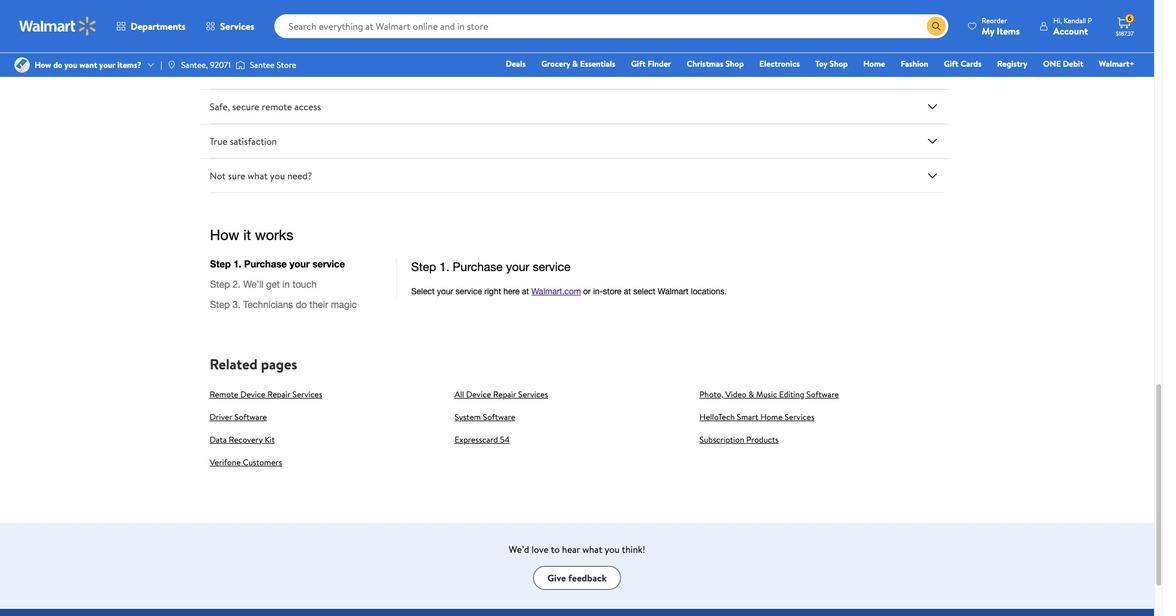 Task type: locate. For each thing, give the bounding box(es) containing it.
data
[[210, 434, 227, 446]]

not
[[210, 169, 226, 182]]

shop right christmas
[[726, 58, 744, 70]]

& left music
[[749, 389, 754, 401]]

got
[[243, 1, 261, 17]]

hellotech smart home services
[[700, 411, 815, 423]]

shop right the toy
[[830, 58, 848, 70]]

safe,
[[210, 100, 230, 113]]

1 horizontal spatial device
[[466, 389, 491, 401]]

registry
[[997, 58, 1028, 70]]

system software link
[[455, 411, 515, 423]]

home down photo, video & music editing software
[[760, 411, 783, 423]]

christmas
[[687, 58, 724, 70]]

2 device from the left
[[466, 389, 491, 401]]

essentials
[[580, 58, 616, 70]]

 image right the 92071
[[236, 59, 245, 71]]

1 horizontal spatial  image
[[236, 59, 245, 71]]

0 vertical spatial &
[[572, 58, 578, 70]]

software up recovery
[[234, 411, 267, 423]]

verifone
[[210, 457, 241, 469]]

for
[[242, 66, 254, 79]]

pages
[[261, 354, 297, 375]]

1 horizontal spatial home
[[863, 58, 885, 70]]

gift left finder
[[631, 58, 646, 70]]

software
[[807, 389, 839, 401], [234, 411, 267, 423], [483, 411, 515, 423]]

 image right |
[[167, 60, 176, 70]]

we'd
[[509, 543, 529, 556]]

subscription
[[700, 434, 744, 446]]

driver
[[210, 411, 232, 423]]

2 gift from the left
[[944, 58, 959, 70]]

my
[[982, 24, 994, 37]]

expresscard
[[455, 434, 498, 446]]

services
[[220, 20, 254, 33], [292, 389, 322, 401], [518, 389, 548, 401], [785, 411, 815, 423]]

secure
[[232, 100, 259, 113]]

Search search field
[[274, 14, 948, 38]]

 image for santee, 92071
[[167, 60, 176, 70]]

feedback
[[568, 572, 607, 585]]

repair
[[267, 389, 290, 401], [493, 389, 516, 401]]

smart
[[737, 411, 758, 423]]

0 horizontal spatial  image
[[167, 60, 176, 70]]

remote
[[262, 100, 292, 113]]

repair for all
[[493, 389, 516, 401]]

support
[[231, 31, 263, 44]]

not sure what you need? image
[[925, 169, 940, 183]]

2 repair from the left
[[493, 389, 516, 401]]

 image
[[236, 59, 245, 71], [167, 60, 176, 70]]

1 horizontal spatial &
[[749, 389, 754, 401]]

1 repair from the left
[[267, 389, 290, 401]]

1 horizontal spatial repair
[[493, 389, 516, 401]]

verifone customers
[[210, 457, 282, 469]]

1 horizontal spatial software
[[483, 411, 515, 423]]

device up 'driver software'
[[240, 389, 265, 401]]

recovery
[[229, 434, 263, 446]]

data recovery kit
[[210, 434, 275, 446]]

 image
[[14, 57, 30, 73]]

1 vertical spatial &
[[749, 389, 754, 401]]

safe, secure remote access image
[[925, 100, 940, 114]]

hellotech smart home services link
[[700, 411, 815, 423]]

related pages
[[210, 354, 297, 375]]

subscription products
[[700, 434, 779, 446]]

santee
[[250, 59, 275, 71]]

1 device from the left
[[240, 389, 265, 401]]

54
[[500, 434, 510, 446]]

gift left cards
[[944, 58, 959, 70]]

Walmart Site-Wide search field
[[274, 14, 948, 38]]

1 horizontal spatial shop
[[830, 58, 848, 70]]

santee store
[[250, 59, 296, 71]]

24/7 support
[[210, 31, 263, 44]]

gift
[[631, 58, 646, 70], [944, 58, 959, 70]]

0 horizontal spatial &
[[572, 58, 578, 70]]

device right the all
[[466, 389, 491, 401]]

repair down pages
[[267, 389, 290, 401]]

system
[[455, 411, 481, 423]]

software right editing
[[807, 389, 839, 401]]

|
[[160, 59, 162, 71]]

1 gift from the left
[[631, 58, 646, 70]]

shop for christmas shop
[[726, 58, 744, 70]]

expresscard 54
[[455, 434, 510, 446]]

software down all device repair services on the left of page
[[483, 411, 515, 423]]

0 horizontal spatial software
[[234, 411, 267, 423]]

24/7
[[210, 31, 229, 44]]

&
[[572, 58, 578, 70], [749, 389, 754, 401]]

debit
[[1063, 58, 1083, 70]]

how
[[35, 59, 51, 71]]

1 horizontal spatial what
[[582, 543, 602, 556]]

store
[[277, 59, 296, 71]]

p
[[1088, 15, 1092, 25]]

you
[[264, 1, 283, 17], [64, 59, 77, 71], [270, 169, 285, 182], [605, 543, 620, 556]]

love
[[532, 543, 549, 556]]

software for system software
[[483, 411, 515, 423]]

you right got
[[264, 1, 283, 17]]

santee, 92071
[[181, 59, 231, 71]]

gift finder link
[[626, 57, 677, 70]]

what right the hear
[[582, 543, 602, 556]]

services button
[[196, 12, 265, 41]]

think!
[[622, 543, 645, 556]]

home left fashion link
[[863, 58, 885, 70]]

0 horizontal spatial gift
[[631, 58, 646, 70]]

walmart image
[[19, 17, 97, 36]]

departments button
[[106, 12, 196, 41]]

products
[[746, 434, 779, 446]]

2 shop from the left
[[830, 58, 848, 70]]

0 vertical spatial what
[[248, 169, 268, 182]]

want
[[79, 59, 97, 71]]

0 horizontal spatial shop
[[726, 58, 744, 70]]

you right do
[[64, 59, 77, 71]]

1 vertical spatial home
[[760, 411, 783, 423]]

0 horizontal spatial repair
[[267, 389, 290, 401]]

deals link
[[500, 57, 531, 70]]

true
[[210, 135, 227, 148]]

shop inside 'link'
[[726, 58, 744, 70]]

true satisfaction image
[[925, 134, 940, 148]]

shop for toy shop
[[830, 58, 848, 70]]

true satisfaction
[[210, 135, 277, 148]]

1 shop from the left
[[726, 58, 744, 70]]

registry link
[[992, 57, 1033, 70]]

& right "grocery"
[[572, 58, 578, 70]]

hellotech
[[700, 411, 735, 423]]

we've got you covered
[[210, 1, 327, 17]]

repair up "system software"
[[493, 389, 516, 401]]

repair for remote
[[267, 389, 290, 401]]

access
[[294, 100, 321, 113]]

what right the sure
[[248, 169, 268, 182]]

1 horizontal spatial gift
[[944, 58, 959, 70]]

grocery
[[541, 58, 570, 70]]

hi, kendall p account
[[1053, 15, 1092, 37]]

1 vertical spatial what
[[582, 543, 602, 556]]

cards
[[961, 58, 982, 70]]

0 horizontal spatial device
[[240, 389, 265, 401]]

shop
[[726, 58, 744, 70], [830, 58, 848, 70]]

customers
[[243, 457, 282, 469]]



Task type: vqa. For each thing, say whether or not it's contained in the screenshot.
3rd Product group from the right
no



Task type: describe. For each thing, give the bounding box(es) containing it.
electronics
[[759, 58, 800, 70]]

santee,
[[181, 59, 208, 71]]

devices
[[280, 66, 310, 79]]

your
[[99, 59, 115, 71]]

driver software
[[210, 411, 267, 423]]

video
[[725, 389, 747, 401]]

fashion link
[[895, 57, 934, 70]]

verifone customers link
[[210, 457, 282, 469]]

grocery & essentials
[[541, 58, 616, 70]]

 image for santee store
[[236, 59, 245, 71]]

christmas shop
[[687, 58, 744, 70]]

safe, secure remote access
[[210, 100, 321, 113]]

6 $187.37
[[1116, 13, 1134, 38]]

deals
[[506, 58, 526, 70]]

sure
[[228, 169, 245, 182]]

subscription products link
[[700, 434, 779, 446]]

services for hellotech
[[785, 411, 815, 423]]

services inside services dropdown button
[[220, 20, 254, 33]]

all
[[455, 389, 464, 401]]

service for most devices image
[[925, 65, 940, 79]]

services for remote
[[292, 389, 322, 401]]

related
[[210, 354, 258, 375]]

92071
[[210, 59, 231, 71]]

service
[[210, 66, 240, 79]]

remote
[[210, 389, 238, 401]]

gift cards
[[944, 58, 982, 70]]

departments
[[131, 20, 186, 33]]

items?
[[117, 59, 141, 71]]

you left think!
[[605, 543, 620, 556]]

remote device repair services link
[[210, 389, 322, 401]]

most
[[257, 66, 277, 79]]

account
[[1053, 24, 1088, 37]]

to
[[551, 543, 560, 556]]

walmart+ link
[[1094, 57, 1140, 70]]

kit
[[265, 434, 275, 446]]

gift cards link
[[939, 57, 987, 70]]

covered
[[285, 1, 327, 17]]

data recovery kit link
[[210, 434, 275, 446]]

we've
[[210, 1, 240, 17]]

remote device repair services
[[210, 389, 322, 401]]

search icon image
[[932, 21, 941, 31]]

gift for gift cards
[[944, 58, 959, 70]]

services for all
[[518, 389, 548, 401]]

give feedback
[[547, 572, 607, 585]]

device for remote
[[240, 389, 265, 401]]

0 horizontal spatial what
[[248, 169, 268, 182]]

editing
[[779, 389, 805, 401]]

toy shop link
[[810, 57, 853, 70]]

walmart+
[[1099, 58, 1135, 70]]

christmas shop link
[[681, 57, 749, 70]]

service for most devices
[[210, 66, 310, 79]]

all device repair services
[[455, 389, 548, 401]]

gift finder
[[631, 58, 671, 70]]

software for driver software
[[234, 411, 267, 423]]

device for all
[[466, 389, 491, 401]]

toy shop
[[815, 58, 848, 70]]

0 horizontal spatial home
[[760, 411, 783, 423]]

all device repair services link
[[455, 389, 548, 401]]

photo, video & music editing software
[[700, 389, 839, 401]]

not sure what you need?
[[210, 169, 312, 182]]

need?
[[287, 169, 312, 182]]

2 horizontal spatial software
[[807, 389, 839, 401]]

gift for gift finder
[[631, 58, 646, 70]]

electronics link
[[754, 57, 805, 70]]

how do you want your items?
[[35, 59, 141, 71]]

one
[[1043, 58, 1061, 70]]

hear
[[562, 543, 580, 556]]

& inside grocery & essentials link
[[572, 58, 578, 70]]

you left need?
[[270, 169, 285, 182]]

0 vertical spatial home
[[863, 58, 885, 70]]

give
[[547, 572, 566, 585]]

give feedback button
[[533, 567, 621, 590]]

toy
[[815, 58, 828, 70]]

satisfaction
[[230, 135, 277, 148]]

reorder my items
[[982, 15, 1020, 37]]

grocery & essentials link
[[536, 57, 621, 70]]

music
[[756, 389, 777, 401]]

finder
[[648, 58, 671, 70]]

one debit
[[1043, 58, 1083, 70]]



